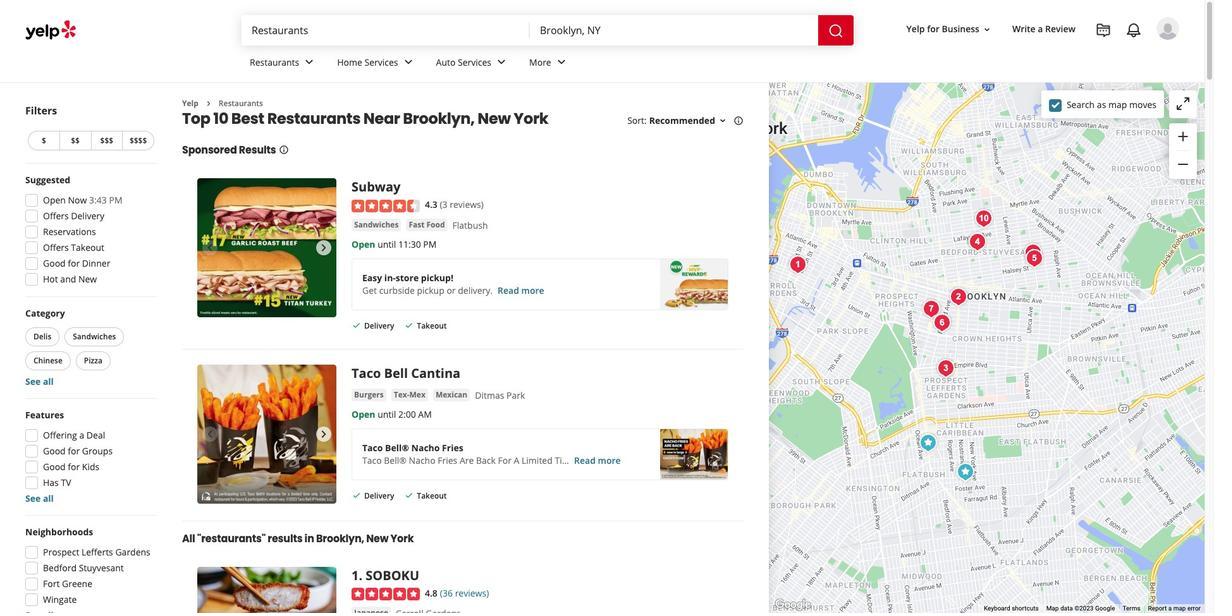 Task type: describe. For each thing, give the bounding box(es) containing it.
fast food link
[[406, 219, 448, 231]]

all for category
[[43, 376, 54, 388]]

16 chevron right v2 image
[[204, 99, 214, 109]]

keyboard shortcuts button
[[985, 605, 1039, 614]]

wingate
[[43, 594, 77, 606]]

services for home services
[[365, 56, 398, 68]]

next image
[[316, 427, 332, 442]]

see all for features
[[25, 493, 54, 505]]

taco bell cantina link
[[352, 365, 461, 382]]

terms
[[1123, 606, 1141, 613]]

report a map error link
[[1149, 606, 1202, 613]]

open until 11:30 pm
[[352, 238, 437, 250]]

bedford stuyvesant
[[43, 563, 124, 575]]

easy
[[363, 272, 382, 284]]

limited
[[522, 455, 553, 467]]

burgers button
[[352, 389, 386, 402]]

24 chevron down v2 image for more
[[554, 55, 569, 70]]

burgers
[[354, 390, 384, 401]]

am
[[418, 409, 432, 421]]

next image
[[316, 241, 332, 256]]

2:00
[[399, 409, 416, 421]]

subway image
[[953, 460, 979, 485]]

reviews) inside "link"
[[455, 588, 489, 600]]

open for taco bell cantina
[[352, 409, 376, 421]]

"restaurants"
[[197, 532, 266, 547]]

.
[[359, 568, 363, 585]]

mexican
[[436, 390, 468, 401]]

0 vertical spatial nacho
[[412, 442, 440, 454]]

0 vertical spatial takeout
[[71, 242, 104, 254]]

sandwiches link
[[352, 219, 401, 231]]

best
[[231, 108, 264, 129]]

group containing features
[[22, 409, 157, 506]]

4.8 link
[[425, 587, 438, 601]]

sort:
[[628, 115, 647, 127]]

0 vertical spatial bell®
[[385, 442, 409, 454]]

home
[[337, 56, 363, 68]]

top
[[182, 108, 210, 129]]

groups
[[82, 445, 113, 457]]

review
[[1046, 23, 1076, 35]]

guacuco bed-stuy image
[[972, 206, 997, 231]]

taco for taco bell® nacho fries taco bell® nacho fries are back for a limited time. read more
[[363, 442, 383, 454]]

see all button for category
[[25, 376, 54, 388]]

$$ button
[[59, 131, 91, 151]]

for for business
[[928, 23, 940, 35]]

a
[[514, 455, 520, 467]]

bell
[[384, 365, 408, 382]]

names image
[[934, 356, 959, 381]]

©2023
[[1075, 606, 1094, 613]]

slideshow element for taco bell cantina
[[197, 365, 337, 504]]

0 horizontal spatial york
[[391, 532, 414, 547]]

write
[[1013, 23, 1036, 35]]

park
[[507, 390, 525, 402]]

$$$
[[100, 135, 113, 146]]

as
[[1098, 98, 1107, 110]]

report a map error
[[1149, 606, 1202, 613]]

pm for open until 11:30 pm
[[424, 238, 437, 250]]

open until 2:00 am
[[352, 409, 432, 421]]

yelp for yelp for business
[[907, 23, 925, 35]]

takeout for subway
[[417, 321, 447, 331]]

auto
[[436, 56, 456, 68]]

0 vertical spatial fries
[[442, 442, 464, 454]]

1 horizontal spatial york
[[514, 108, 549, 129]]

group containing category
[[23, 308, 157, 389]]

trad room image
[[1022, 246, 1048, 271]]

sandwiches for leftmost sandwiches button
[[73, 332, 116, 342]]

la ñapa image
[[946, 284, 972, 310]]

0 vertical spatial open
[[43, 194, 66, 206]]

kids
[[82, 461, 100, 473]]

until for subway
[[378, 238, 396, 250]]

0 vertical spatial reviews)
[[450, 199, 484, 211]]

greene
[[62, 578, 92, 590]]

16 chevron down v2 image
[[718, 116, 728, 126]]

near
[[364, 108, 400, 129]]

group containing suggested
[[22, 174, 157, 290]]

zoom in image
[[1176, 129, 1191, 144]]

features
[[25, 409, 64, 421]]

results
[[239, 143, 276, 158]]

now
[[68, 194, 87, 206]]

back
[[476, 455, 496, 467]]

pickup!
[[421, 272, 454, 284]]

prospect
[[43, 547, 79, 559]]

map
[[1047, 606, 1060, 613]]

category
[[25, 308, 65, 320]]

taco for taco bell cantina
[[352, 365, 381, 382]]

0 horizontal spatial 16 info v2 image
[[279, 145, 289, 155]]

map for error
[[1174, 606, 1187, 613]]

4.8 star rating image
[[352, 588, 420, 601]]

google
[[1096, 606, 1116, 613]]

delivery for taco bell cantina
[[364, 491, 394, 502]]

burgers link
[[352, 389, 386, 402]]

store
[[396, 272, 419, 284]]

are
[[460, 455, 474, 467]]

map region
[[760, 0, 1215, 614]]

1 horizontal spatial brooklyn,
[[403, 108, 475, 129]]

cornbread brooklyn image
[[930, 310, 955, 336]]

chinese
[[34, 356, 63, 366]]

good for good for groups
[[43, 445, 66, 457]]

see for category
[[25, 376, 41, 388]]

fort
[[43, 578, 60, 590]]

(3
[[440, 199, 448, 211]]

search as map moves
[[1067, 98, 1157, 110]]

pizza button
[[76, 352, 111, 371]]

read inside taco bell® nacho fries taco bell® nacho fries are back for a limited time. read more
[[575, 455, 596, 467]]

search image
[[829, 23, 844, 38]]

a for write
[[1039, 23, 1044, 35]]

more
[[530, 56, 552, 68]]

11:30
[[399, 238, 421, 250]]

good for good for dinner
[[43, 258, 66, 270]]

all
[[182, 532, 195, 547]]

24 chevron down v2 image
[[401, 55, 416, 70]]

for for kids
[[68, 461, 80, 473]]

for for dinner
[[68, 258, 80, 270]]

fort greene
[[43, 578, 92, 590]]

filters
[[25, 104, 57, 118]]

read inside easy in-store pickup! get curbside pickup or delivery. read more
[[498, 285, 519, 297]]

reservations
[[43, 226, 96, 238]]

sponsored results
[[182, 143, 276, 158]]

offering
[[43, 430, 77, 442]]

cantina
[[411, 365, 461, 382]]

16 checkmark v2 image
[[405, 321, 415, 331]]

map data ©2023 google
[[1047, 606, 1116, 613]]

jeremy m. image
[[1157, 17, 1180, 40]]

dinner
[[82, 258, 110, 270]]

1 vertical spatial nacho
[[409, 455, 436, 467]]

food
[[427, 219, 445, 230]]

search
[[1067, 98, 1095, 110]]

offers for offers takeout
[[43, 242, 69, 254]]

address, neighborhood, city, state or zip text field
[[530, 15, 819, 46]]

for
[[498, 455, 512, 467]]

1 horizontal spatial 16 info v2 image
[[734, 116, 744, 126]]

good for good for kids
[[43, 461, 66, 473]]

$$$ button
[[91, 131, 122, 151]]

good for groups
[[43, 445, 113, 457]]

soboku link
[[366, 568, 420, 585]]

group containing neighborhoods
[[22, 526, 157, 614]]

(36 reviews)
[[440, 588, 489, 600]]

subway link
[[352, 179, 401, 196]]

recommended button
[[650, 115, 728, 127]]

moves
[[1130, 98, 1157, 110]]



Task type: vqa. For each thing, say whether or not it's contained in the screenshot.
Reservations
yes



Task type: locate. For each thing, give the bounding box(es) containing it.
0 vertical spatial new
[[478, 108, 511, 129]]

1 vertical spatial sandwiches button
[[65, 328, 124, 347]]

all down the has
[[43, 493, 54, 505]]

1 vertical spatial more
[[598, 455, 621, 467]]

top 10 best restaurants near brooklyn, new york
[[182, 108, 549, 129]]

3 good from the top
[[43, 461, 66, 473]]

2 good from the top
[[43, 445, 66, 457]]

none field 'address, neighborhood, city, state or zip'
[[530, 15, 819, 46]]

$$$$ button
[[122, 131, 154, 151]]

1 horizontal spatial services
[[458, 56, 492, 68]]

more right delivery.
[[522, 285, 545, 297]]

1 vertical spatial 16 info v2 image
[[279, 145, 289, 155]]

offers up reservations at the left of the page
[[43, 210, 69, 222]]

offers
[[43, 210, 69, 222], [43, 242, 69, 254]]

1 vertical spatial pm
[[424, 238, 437, 250]]

taco
[[352, 365, 381, 382], [363, 442, 383, 454], [363, 455, 382, 467]]

takeout for taco bell cantina
[[417, 491, 447, 502]]

0 vertical spatial until
[[378, 238, 396, 250]]

24 chevron down v2 image inside "more" link
[[554, 55, 569, 70]]

good up has tv
[[43, 461, 66, 473]]

a right write
[[1039, 23, 1044, 35]]

1 horizontal spatial sandwiches button
[[352, 219, 401, 231]]

16 checkmark v2 image
[[352, 321, 362, 331], [352, 491, 362, 501], [405, 491, 415, 501]]

offers down reservations at the left of the page
[[43, 242, 69, 254]]

pm for open now 3:43 pm
[[109, 194, 122, 206]]

0 horizontal spatial map
[[1109, 98, 1128, 110]]

16 info v2 image right the results
[[279, 145, 289, 155]]

0 horizontal spatial brooklyn,
[[316, 532, 364, 547]]

see up the neighborhoods
[[25, 493, 41, 505]]

1 vertical spatial good
[[43, 445, 66, 457]]

see for features
[[25, 493, 41, 505]]

yelp
[[907, 23, 925, 35], [182, 98, 199, 109]]

auto services
[[436, 56, 492, 68]]

yelp inside button
[[907, 23, 925, 35]]

0 vertical spatial read
[[498, 285, 519, 297]]

offers for offers delivery
[[43, 210, 69, 222]]

services for auto services
[[458, 56, 492, 68]]

1 vertical spatial york
[[391, 532, 414, 547]]

0 horizontal spatial a
[[79, 430, 84, 442]]

services left 24 chevron down v2 image at the top of page
[[365, 56, 398, 68]]

16 checkmark v2 image for subway
[[352, 321, 362, 331]]

services inside home services link
[[365, 56, 398, 68]]

bell®
[[385, 442, 409, 454], [384, 455, 407, 467]]

good up hot
[[43, 258, 66, 270]]

zoom out image
[[1176, 157, 1191, 172]]

(36 reviews) link
[[440, 587, 489, 601]]

0 vertical spatial york
[[514, 108, 549, 129]]

for down offers takeout
[[68, 258, 80, 270]]

restaurants right the 16 chevron right v2 icon
[[219, 98, 263, 109]]

0 vertical spatial yelp
[[907, 23, 925, 35]]

0 horizontal spatial yelp
[[182, 98, 199, 109]]

sponsored
[[182, 143, 237, 158]]

24 chevron down v2 image right more
[[554, 55, 569, 70]]

0 horizontal spatial sandwiches button
[[65, 328, 124, 347]]

4.3 star rating image
[[352, 200, 420, 212]]

offering a deal
[[43, 430, 105, 442]]

for down good for groups on the left bottom of the page
[[68, 461, 80, 473]]

1 see from the top
[[25, 376, 41, 388]]

macosa trattoria image
[[965, 229, 991, 255]]

until down sandwiches link
[[378, 238, 396, 250]]

2 slideshow element from the top
[[197, 365, 337, 504]]

0 vertical spatial sandwiches
[[354, 219, 399, 230]]

1 vertical spatial fries
[[438, 455, 458, 467]]

write a review
[[1013, 23, 1076, 35]]

0 horizontal spatial 24 chevron down v2 image
[[302, 55, 317, 70]]

york up 'soboku' link
[[391, 532, 414, 547]]

good for kids
[[43, 461, 100, 473]]

2 vertical spatial takeout
[[417, 491, 447, 502]]

0 vertical spatial all
[[43, 376, 54, 388]]

home services link
[[327, 46, 426, 82]]

all "restaurants" results in brooklyn, new york
[[182, 532, 414, 547]]

open down burgers link
[[352, 409, 376, 421]]

1 vertical spatial offers
[[43, 242, 69, 254]]

business categories element
[[240, 46, 1180, 82]]

yelp left business
[[907, 23, 925, 35]]

2 see from the top
[[25, 493, 41, 505]]

0 horizontal spatial sandwiches
[[73, 332, 116, 342]]

has
[[43, 477, 59, 489]]

0 horizontal spatial more
[[522, 285, 545, 297]]

4.3 (3 reviews)
[[425, 199, 484, 211]]

see all down chinese button
[[25, 376, 54, 388]]

0 horizontal spatial read
[[498, 285, 519, 297]]

see all button down the has
[[25, 493, 54, 505]]

restaurants down restaurants link
[[267, 108, 361, 129]]

slideshow element for subway
[[197, 179, 337, 318]]

soboku image
[[786, 252, 811, 277]]

0 vertical spatial 16 info v2 image
[[734, 116, 744, 126]]

restaurants
[[250, 56, 299, 68], [219, 98, 263, 109], [267, 108, 361, 129]]

1 vertical spatial slideshow element
[[197, 365, 337, 504]]

shortcuts
[[1013, 606, 1039, 613]]

map for moves
[[1109, 98, 1128, 110]]

new down auto services link
[[478, 108, 511, 129]]

$
[[42, 135, 46, 146]]

a inside group
[[79, 430, 84, 442]]

sandwiches for top sandwiches button
[[354, 219, 399, 230]]

1 horizontal spatial map
[[1174, 606, 1187, 613]]

for down offering a deal
[[68, 445, 80, 457]]

1 vertical spatial open
[[352, 238, 376, 250]]

tex-mex button
[[391, 389, 428, 402]]

for left business
[[928, 23, 940, 35]]

1 offers from the top
[[43, 210, 69, 222]]

1 horizontal spatial a
[[1039, 23, 1044, 35]]

map right as
[[1109, 98, 1128, 110]]

restaurants inside business categories element
[[250, 56, 299, 68]]

l'antagoniste image
[[1021, 240, 1046, 265]]

2 vertical spatial new
[[366, 532, 389, 547]]

offers takeout
[[43, 242, 104, 254]]

notifications image
[[1127, 23, 1142, 38]]

tv
[[61, 477, 71, 489]]

sandwiches down 4.3 star rating image
[[354, 219, 399, 230]]

2 none field from the left
[[530, 15, 819, 46]]

2 horizontal spatial new
[[478, 108, 511, 129]]

see down chinese button
[[25, 376, 41, 388]]

nacho down am
[[412, 442, 440, 454]]

24 chevron down v2 image
[[302, 55, 317, 70], [494, 55, 509, 70], [554, 55, 569, 70]]

altar image
[[919, 296, 944, 322]]

2 all from the top
[[43, 493, 54, 505]]

fries up are
[[442, 442, 464, 454]]

sandwiches button up pizza
[[65, 328, 124, 347]]

1 vertical spatial delivery
[[364, 321, 394, 331]]

reviews) up flatbush
[[450, 199, 484, 211]]

for inside yelp for business button
[[928, 23, 940, 35]]

restaurants up best
[[250, 56, 299, 68]]

read right limited
[[575, 455, 596, 467]]

2 see all button from the top
[[25, 493, 54, 505]]

1 vertical spatial all
[[43, 493, 54, 505]]

2 vertical spatial good
[[43, 461, 66, 473]]

in-
[[385, 272, 396, 284]]

see all for category
[[25, 376, 54, 388]]

None field
[[242, 15, 530, 46], [530, 15, 819, 46]]

brooklyn, right in
[[316, 532, 364, 547]]

until for taco bell cantina
[[378, 409, 396, 421]]

keyboard
[[985, 606, 1011, 613]]

0 horizontal spatial pm
[[109, 194, 122, 206]]

24 chevron down v2 image right auto services
[[494, 55, 509, 70]]

google image
[[773, 597, 814, 614]]

group
[[1170, 123, 1198, 179], [22, 174, 157, 290], [23, 308, 157, 389], [22, 409, 157, 506], [22, 526, 157, 614]]

0 vertical spatial more
[[522, 285, 545, 297]]

2 vertical spatial taco
[[363, 455, 382, 467]]

(36
[[440, 588, 453, 600]]

projects image
[[1097, 23, 1112, 38]]

more link
[[520, 46, 579, 82]]

tex-mex
[[394, 390, 426, 401]]

previous image
[[202, 427, 218, 442]]

mexican link
[[433, 389, 470, 402]]

24 chevron down v2 image for restaurants
[[302, 55, 317, 70]]

and
[[60, 273, 76, 285]]

sandwiches inside sandwiches link
[[354, 219, 399, 230]]

fries left are
[[438, 455, 458, 467]]

bedford
[[43, 563, 77, 575]]

data
[[1061, 606, 1074, 613]]

1 vertical spatial see
[[25, 493, 41, 505]]

until left 2:00
[[378, 409, 396, 421]]

0 vertical spatial brooklyn,
[[403, 108, 475, 129]]

things to do, nail salons, plumbers text field
[[242, 15, 530, 46]]

24 chevron down v2 image inside auto services link
[[494, 55, 509, 70]]

more inside taco bell® nacho fries taco bell® nacho fries are back for a limited time. read more
[[598, 455, 621, 467]]

all down chinese button
[[43, 376, 54, 388]]

16 checkmark v2 image for taco bell cantina
[[352, 491, 362, 501]]

1 horizontal spatial more
[[598, 455, 621, 467]]

2 offers from the top
[[43, 242, 69, 254]]

yelp left the 16 chevron right v2 icon
[[182, 98, 199, 109]]

2 horizontal spatial 24 chevron down v2 image
[[554, 55, 569, 70]]

lefferts
[[82, 547, 113, 559]]

none field things to do, nail salons, plumbers
[[242, 15, 530, 46]]

1 vertical spatial sandwiches
[[73, 332, 116, 342]]

0 horizontal spatial new
[[78, 273, 97, 285]]

1 vertical spatial reviews)
[[455, 588, 489, 600]]

services right auto
[[458, 56, 492, 68]]

1 . soboku
[[352, 568, 420, 585]]

until
[[378, 238, 396, 250], [378, 409, 396, 421]]

taco bell cantina
[[352, 365, 461, 382]]

1 vertical spatial new
[[78, 273, 97, 285]]

1 all from the top
[[43, 376, 54, 388]]

1 see all button from the top
[[25, 376, 54, 388]]

2 horizontal spatial a
[[1169, 606, 1173, 613]]

1
[[352, 568, 359, 585]]

slideshow element
[[197, 179, 337, 318], [197, 365, 337, 504]]

1 vertical spatial takeout
[[417, 321, 447, 331]]

suggested
[[25, 174, 70, 186]]

more inside easy in-store pickup! get curbside pickup or delivery. read more
[[522, 285, 545, 297]]

a left deal
[[79, 430, 84, 442]]

1 see all from the top
[[25, 376, 54, 388]]

1 horizontal spatial 24 chevron down v2 image
[[494, 55, 509, 70]]

0 vertical spatial slideshow element
[[197, 179, 337, 318]]

1 vertical spatial see all button
[[25, 493, 54, 505]]

fast
[[409, 219, 425, 230]]

1 vertical spatial read
[[575, 455, 596, 467]]

sandwiches up pizza
[[73, 332, 116, 342]]

1 vertical spatial see all
[[25, 493, 54, 505]]

good
[[43, 258, 66, 270], [43, 445, 66, 457], [43, 461, 66, 473]]

16 chevron down v2 image
[[983, 24, 993, 35]]

yelp for business
[[907, 23, 980, 35]]

1 vertical spatial brooklyn,
[[316, 532, 364, 547]]

0 horizontal spatial services
[[365, 56, 398, 68]]

read right delivery.
[[498, 285, 519, 297]]

0 vertical spatial see all button
[[25, 376, 54, 388]]

chinese button
[[25, 352, 71, 371]]

1 horizontal spatial sandwiches
[[354, 219, 399, 230]]

0 vertical spatial a
[[1039, 23, 1044, 35]]

1 none field from the left
[[242, 15, 530, 46]]

1 vertical spatial map
[[1174, 606, 1187, 613]]

1 good from the top
[[43, 258, 66, 270]]

2 vertical spatial a
[[1169, 606, 1173, 613]]

all for features
[[43, 493, 54, 505]]

1 services from the left
[[365, 56, 398, 68]]

pizza
[[84, 356, 103, 366]]

previous image
[[202, 241, 218, 256]]

1 until from the top
[[378, 238, 396, 250]]

0 vertical spatial taco
[[352, 365, 381, 382]]

prospect lefferts gardens
[[43, 547, 150, 559]]

get
[[363, 285, 377, 297]]

fast food
[[409, 219, 445, 230]]

3:43
[[89, 194, 107, 206]]

1 24 chevron down v2 image from the left
[[302, 55, 317, 70]]

in
[[305, 532, 314, 547]]

1 horizontal spatial yelp
[[907, 23, 925, 35]]

1 vertical spatial taco
[[363, 442, 383, 454]]

1 vertical spatial until
[[378, 409, 396, 421]]

0 vertical spatial map
[[1109, 98, 1128, 110]]

open down suggested
[[43, 194, 66, 206]]

open for subway
[[352, 238, 376, 250]]

0 vertical spatial delivery
[[71, 210, 104, 222]]

0 vertical spatial good
[[43, 258, 66, 270]]

a for report
[[1169, 606, 1173, 613]]

1 slideshow element from the top
[[197, 179, 337, 318]]

open now 3:43 pm
[[43, 194, 122, 206]]

4.8
[[425, 588, 438, 600]]

3 24 chevron down v2 image from the left
[[554, 55, 569, 70]]

error
[[1188, 606, 1202, 613]]

a for offering
[[79, 430, 84, 442]]

user actions element
[[897, 16, 1198, 94]]

0 vertical spatial pm
[[109, 194, 122, 206]]

good down offering
[[43, 445, 66, 457]]

see all button for features
[[25, 493, 54, 505]]

nacho left are
[[409, 455, 436, 467]]

16 info v2 image
[[734, 116, 744, 126], [279, 145, 289, 155]]

for for groups
[[68, 445, 80, 457]]

a right report
[[1169, 606, 1173, 613]]

more
[[522, 285, 545, 297], [598, 455, 621, 467]]

services inside auto services link
[[458, 56, 492, 68]]

sandwiches button down 4.3 star rating image
[[352, 219, 401, 231]]

expand map image
[[1176, 96, 1191, 111]]

mexican button
[[433, 389, 470, 402]]

0 vertical spatial see
[[25, 376, 41, 388]]

2 vertical spatial delivery
[[364, 491, 394, 502]]

1 vertical spatial a
[[79, 430, 84, 442]]

open down sandwiches link
[[352, 238, 376, 250]]

see all
[[25, 376, 54, 388], [25, 493, 54, 505]]

1 vertical spatial yelp
[[182, 98, 199, 109]]

see all button down chinese button
[[25, 376, 54, 388]]

easy in-store pickup! get curbside pickup or delivery. read more
[[363, 272, 545, 297]]

1 horizontal spatial pm
[[424, 238, 437, 250]]

york down more
[[514, 108, 549, 129]]

taco bell cantina image
[[916, 431, 941, 456]]

delis
[[34, 332, 51, 342]]

1 vertical spatial bell®
[[384, 455, 407, 467]]

taco bell® nacho fries taco bell® nacho fries are back for a limited time. read more
[[363, 442, 621, 467]]

1 horizontal spatial read
[[575, 455, 596, 467]]

$$
[[71, 135, 80, 146]]

16 info v2 image right 16 chevron down v2 image
[[734, 116, 744, 126]]

2 vertical spatial open
[[352, 409, 376, 421]]

2 until from the top
[[378, 409, 396, 421]]

deal
[[87, 430, 105, 442]]

0 vertical spatial see all
[[25, 376, 54, 388]]

map left error
[[1174, 606, 1187, 613]]

flatbush
[[453, 219, 488, 231]]

4.3
[[425, 199, 438, 211]]

reviews) right '(36'
[[455, 588, 489, 600]]

None search field
[[242, 15, 854, 46]]

24 chevron down v2 image left home
[[302, 55, 317, 70]]

delivery for subway
[[364, 321, 394, 331]]

see all down the has
[[25, 493, 54, 505]]

restaurants link
[[240, 46, 327, 82]]

results
[[268, 532, 303, 547]]

delis button
[[25, 328, 60, 347]]

1 horizontal spatial new
[[366, 532, 389, 547]]

yelp for yelp link
[[182, 98, 199, 109]]

0 vertical spatial sandwiches button
[[352, 219, 401, 231]]

2 see all from the top
[[25, 493, 54, 505]]

pm down fast food link
[[424, 238, 437, 250]]

24 chevron down v2 image for auto services
[[494, 55, 509, 70]]

keyboard shortcuts
[[985, 606, 1039, 613]]

2 24 chevron down v2 image from the left
[[494, 55, 509, 70]]

new down dinner
[[78, 273, 97, 285]]

new up 1 . soboku
[[366, 532, 389, 547]]

pm right 3:43
[[109, 194, 122, 206]]

write a review link
[[1008, 18, 1081, 41]]

brooklyn, right near
[[403, 108, 475, 129]]

delivery.
[[458, 285, 493, 297]]

fast food button
[[406, 219, 448, 231]]

york
[[514, 108, 549, 129], [391, 532, 414, 547]]

curbside
[[379, 285, 415, 297]]

more right time. in the bottom left of the page
[[598, 455, 621, 467]]

24 chevron down v2 image inside restaurants link
[[302, 55, 317, 70]]

0 vertical spatial offers
[[43, 210, 69, 222]]

2 services from the left
[[458, 56, 492, 68]]

reviews)
[[450, 199, 484, 211], [455, 588, 489, 600]]



